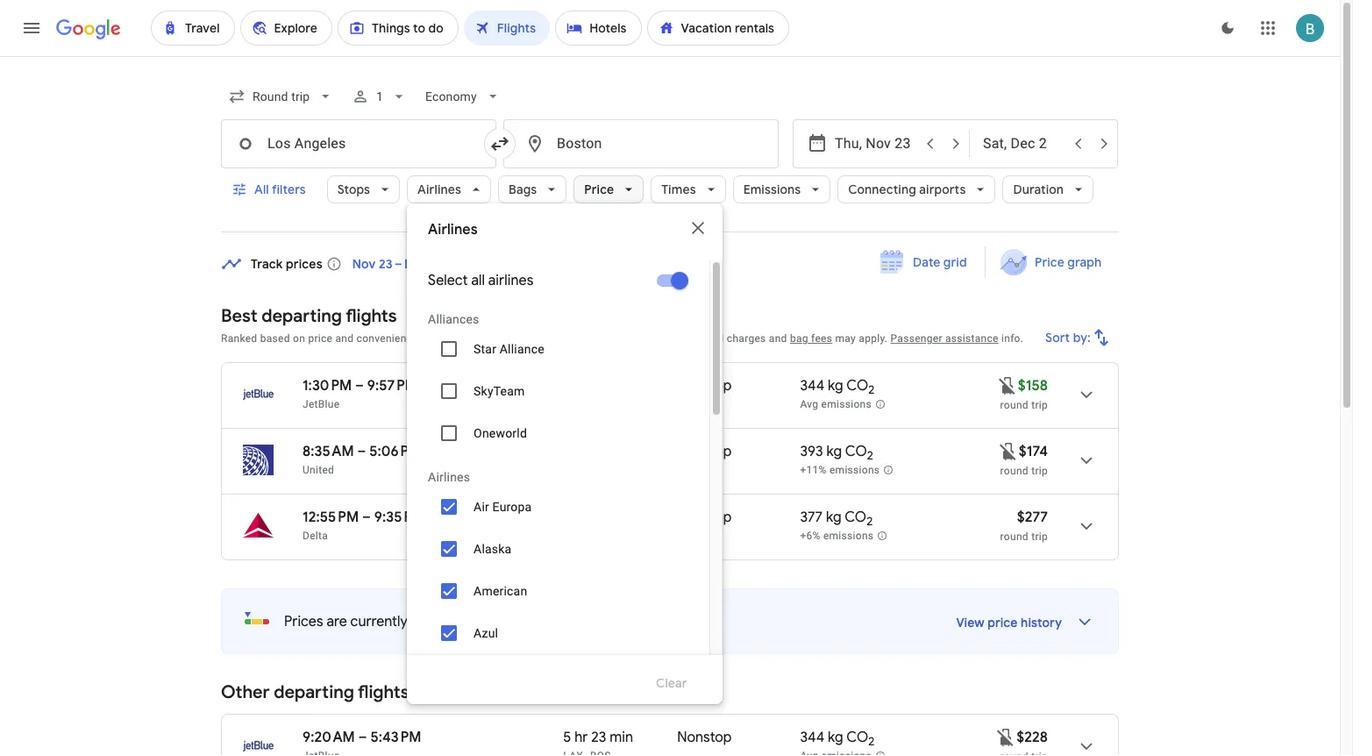 Task type: locate. For each thing, give the bounding box(es) containing it.
price left "graph"
[[1035, 254, 1064, 270]]

0 vertical spatial departing
[[262, 305, 342, 327]]

kg inside 377 kg co 2
[[826, 509, 842, 526]]

5:06 pm
[[369, 443, 421, 460]]

0 vertical spatial flights
[[346, 305, 397, 327]]

optional
[[683, 332, 724, 345]]

connecting airports button
[[838, 168, 996, 210]]

fees
[[602, 332, 623, 345], [811, 332, 833, 345]]

0 vertical spatial airlines
[[418, 182, 461, 197]]

flights for best departing flights
[[346, 305, 397, 327]]

Arrival time: 9:35 PM. text field
[[374, 509, 425, 526]]

round down $277
[[1000, 531, 1029, 543]]

date grid
[[913, 254, 967, 270]]

0 horizontal spatial for
[[605, 613, 623, 631]]

1 vertical spatial flights
[[358, 681, 409, 703]]

emissions
[[821, 398, 872, 411], [830, 464, 880, 476], [823, 530, 874, 542]]

trip inside $277 round trip
[[1032, 531, 1048, 543]]

stops
[[337, 182, 370, 197]]

based
[[260, 332, 290, 345]]

1 horizontal spatial and
[[769, 332, 787, 345]]

track
[[251, 256, 283, 271]]

344 kg co 2
[[800, 377, 875, 397], [800, 729, 875, 749]]

0 horizontal spatial and
[[335, 332, 354, 345]]

air europa
[[474, 500, 532, 514]]

airlines button
[[407, 168, 491, 210]]

0 vertical spatial round trip
[[1000, 399, 1048, 411]]

1 vertical spatial prices
[[284, 613, 323, 631]]

emissions down 377 kg co 2
[[823, 530, 874, 542]]

flights for other departing flights
[[358, 681, 409, 703]]

3 nonstop from the top
[[677, 509, 732, 526]]

view
[[956, 615, 985, 631]]

connecting airports
[[848, 182, 966, 197]]

and down best departing flights
[[335, 332, 354, 345]]

nonstop for 344
[[677, 377, 732, 395]]

date grid button
[[868, 246, 981, 278]]

select
[[428, 272, 468, 289]]

co inside 393 kg co 2
[[845, 443, 867, 460]]

nov
[[352, 256, 376, 271]]

emissions right avg
[[821, 398, 872, 411]]

158 US dollars text field
[[1018, 377, 1048, 395]]

1 horizontal spatial prices
[[448, 332, 479, 345]]

1 horizontal spatial price
[[1035, 254, 1064, 270]]

2 344 from the top
[[800, 729, 825, 746]]

prices left are
[[284, 613, 323, 631]]

174 US dollars text field
[[1019, 443, 1048, 460]]

1 vertical spatial round trip
[[1000, 465, 1048, 477]]

1 344 from the top
[[800, 377, 825, 395]]

0 vertical spatial for
[[626, 332, 640, 345]]

round down "$158" text field
[[1000, 399, 1029, 411]]

2 fees from the left
[[811, 332, 833, 345]]

344
[[800, 377, 825, 395], [800, 729, 825, 746]]

search
[[659, 613, 702, 631]]

2 nonstop from the top
[[677, 443, 732, 460]]

$158
[[1018, 377, 1048, 395]]

12:55 pm – 9:35 pm delta
[[303, 509, 425, 542]]

loading results progress bar
[[0, 56, 1340, 60]]

your
[[627, 613, 656, 631]]

trip down "$158" text field
[[1032, 399, 1048, 411]]

– inside 1:30 pm – 9:57 pm jetblue
[[355, 377, 364, 395]]

main content containing best departing flights
[[221, 246, 1119, 755]]

trip down $277
[[1032, 531, 1048, 543]]

price graph
[[1035, 254, 1102, 270]]

and left bag
[[769, 332, 787, 345]]

by:
[[1073, 330, 1091, 346]]

0 vertical spatial round
[[1000, 399, 1029, 411]]

round inside $277 round trip
[[1000, 531, 1029, 543]]

0 vertical spatial 344
[[800, 377, 825, 395]]

price right view
[[988, 615, 1018, 631]]

0 horizontal spatial prices
[[284, 613, 323, 631]]

1 horizontal spatial 1
[[643, 332, 649, 345]]

bags button
[[498, 168, 567, 210]]

emissions for 393
[[830, 464, 880, 476]]

0 vertical spatial prices
[[448, 332, 479, 345]]

0 vertical spatial trip
[[1032, 399, 1048, 411]]

star alliance
[[474, 342, 544, 356]]

this price for this flight doesn't include overhead bin access. if you need a carry-on bag, use the bags filter to update prices. image down assistance
[[997, 375, 1018, 396]]

$228
[[1017, 729, 1048, 746]]

price
[[308, 332, 333, 345], [988, 615, 1018, 631]]

may
[[835, 332, 856, 345]]

this price for this flight doesn't include overhead bin access. if you need a carry-on bag, use the bags filter to update prices. image down $158
[[998, 441, 1019, 462]]

select all airlines
[[428, 272, 534, 289]]

kg
[[828, 377, 843, 395], [827, 443, 842, 460], [826, 509, 842, 526], [828, 729, 843, 746]]

8:35 am
[[303, 443, 354, 460]]

1 vertical spatial 344 kg co 2
[[800, 729, 875, 749]]

alliances
[[428, 312, 479, 326]]

1 nonstop from the top
[[677, 377, 732, 395]]

for
[[626, 332, 640, 345], [605, 613, 623, 631]]

price right on
[[308, 332, 333, 345]]

nonstop flight. element
[[677, 377, 732, 397], [677, 443, 732, 463], [677, 509, 732, 529], [677, 729, 732, 749]]

$277 round trip
[[1000, 509, 1048, 543]]

co inside 377 kg co 2
[[845, 509, 867, 526]]

2 round from the top
[[1000, 465, 1029, 477]]

+
[[593, 332, 599, 345]]

2 vertical spatial round
[[1000, 531, 1029, 543]]

None field
[[221, 81, 341, 112], [419, 81, 509, 112], [221, 81, 341, 112], [419, 81, 509, 112]]

1 and from the left
[[335, 332, 354, 345]]

kg for 5:06 pm
[[827, 443, 842, 460]]

connecting
[[848, 182, 916, 197]]

main content
[[221, 246, 1119, 755]]

nonstop flight. element for 393
[[677, 443, 732, 463]]

2 round trip from the top
[[1000, 465, 1048, 477]]

emissions button
[[733, 168, 831, 210]]

1 vertical spatial departing
[[274, 681, 354, 703]]

sort by:
[[1046, 330, 1091, 346]]

1 nonstop flight. element from the top
[[677, 377, 732, 397]]

1 vertical spatial this price for this flight doesn't include overhead bin access. if you need a carry-on bag, use the bags filter to update prices. image
[[998, 441, 1019, 462]]

round
[[1000, 399, 1029, 411], [1000, 465, 1029, 477], [1000, 531, 1029, 543]]

round trip for $174
[[1000, 465, 1048, 477]]

kg for 9:57 pm
[[828, 377, 843, 395]]

nov 23 – dec 2
[[352, 256, 438, 271]]

+6% emissions
[[800, 530, 874, 542]]

prices down alliances at the left of the page
[[448, 332, 479, 345]]

1 vertical spatial 344
[[800, 729, 825, 746]]

emissions down 393 kg co 2
[[830, 464, 880, 476]]

star
[[474, 342, 497, 356]]

1 vertical spatial trip
[[1032, 465, 1048, 477]]

2 trip from the top
[[1032, 465, 1048, 477]]

277 US dollars text field
[[1017, 509, 1048, 526]]

cheaper
[[480, 613, 533, 631]]

1 round from the top
[[1000, 399, 1029, 411]]

taxes
[[564, 332, 590, 345]]

8:35 am – 5:06 pm united
[[303, 443, 421, 476]]

0 horizontal spatial 1
[[377, 89, 384, 103]]

2 inside 393 kg co 2
[[867, 448, 873, 463]]

departing for other
[[274, 681, 354, 703]]

air
[[474, 500, 489, 514]]

departing up 9:20 am
[[274, 681, 354, 703]]

round for $174
[[1000, 465, 1029, 477]]

price inside button
[[1035, 254, 1064, 270]]

– inside 12:55 pm – 9:35 pm delta
[[362, 509, 371, 526]]

round trip down $174 text field
[[1000, 465, 1048, 477]]

round for $158
[[1000, 399, 1029, 411]]

3 nonstop flight. element from the top
[[677, 509, 732, 529]]

convenience
[[357, 332, 418, 345]]

1 vertical spatial airlines
[[428, 221, 478, 239]]

airlines inside popup button
[[418, 182, 461, 197]]

prices for prices include required taxes + fees for 1 adult. optional charges and bag fees may apply. passenger assistance
[[448, 332, 479, 345]]

emissions for 377
[[823, 530, 874, 542]]

leaves los angeles international airport at 1:30 pm on thursday, november 23 and arrives at boston logan international airport at 9:57 pm on thursday, november 23. element
[[303, 377, 418, 395]]

prices for prices are currently low — $92 cheaper than usual for your search
[[284, 613, 323, 631]]

1 fees from the left
[[602, 332, 623, 345]]

0 vertical spatial emissions
[[821, 398, 872, 411]]

0 vertical spatial price
[[584, 182, 614, 197]]

+6%
[[800, 530, 821, 542]]

kg inside 393 kg co 2
[[827, 443, 842, 460]]

0 horizontal spatial price
[[584, 182, 614, 197]]

– right 1:30 pm text field
[[355, 377, 364, 395]]

airlines
[[488, 272, 534, 289]]

trip down $174 text field
[[1032, 465, 1048, 477]]

round down $174 text field
[[1000, 465, 1029, 477]]

airports
[[919, 182, 966, 197]]

1 vertical spatial round
[[1000, 465, 1029, 477]]

2 vertical spatial trip
[[1032, 531, 1048, 543]]

1 344 kg co 2 from the top
[[800, 377, 875, 397]]

fees right the + on the top of the page
[[602, 332, 623, 345]]

1 horizontal spatial price
[[988, 615, 1018, 631]]

round trip
[[1000, 399, 1048, 411], [1000, 465, 1048, 477]]

for left your
[[605, 613, 623, 631]]

departing up on
[[262, 305, 342, 327]]

1 horizontal spatial fees
[[811, 332, 833, 345]]

None search field
[[221, 75, 1119, 755]]

and
[[335, 332, 354, 345], [769, 332, 787, 345]]

view price history image
[[1064, 601, 1106, 643]]

0 vertical spatial 344 kg co 2
[[800, 377, 875, 397]]

Departure time: 12:55 PM. text field
[[303, 509, 359, 526]]

find the best price region
[[221, 246, 1119, 292]]

emissions
[[743, 182, 801, 197]]

trip for $158
[[1032, 399, 1048, 411]]

bag
[[790, 332, 809, 345]]

12:55 pm
[[303, 509, 359, 526]]

1 round trip from the top
[[1000, 399, 1048, 411]]

this price for this flight doesn't include overhead bin access. if you need a carry-on bag, use the bags filter to update prices. image
[[996, 727, 1017, 748]]

– left arrival time: 9:35 pm. text field
[[362, 509, 371, 526]]

3 round from the top
[[1000, 531, 1029, 543]]

duration button
[[1003, 168, 1094, 210]]

flights up convenience
[[346, 305, 397, 327]]

2 344 kg co 2 from the top
[[800, 729, 875, 749]]

departing
[[262, 305, 342, 327], [274, 681, 354, 703]]

price inside 'popup button'
[[584, 182, 614, 197]]

228 US dollars text field
[[1017, 729, 1048, 746]]

price right bags popup button
[[584, 182, 614, 197]]

all filters
[[254, 182, 306, 197]]

0 vertical spatial this price for this flight doesn't include overhead bin access. if you need a carry-on bag, use the bags filter to update prices. image
[[997, 375, 1018, 396]]

1:30 pm – 9:57 pm jetblue
[[303, 377, 418, 410]]

total duration 5 hr 23 min. element
[[563, 729, 677, 749]]

None text field
[[221, 119, 496, 168], [503, 119, 779, 168], [221, 119, 496, 168], [503, 119, 779, 168]]

2 vertical spatial emissions
[[823, 530, 874, 542]]

this price for this flight doesn't include overhead bin access. if you need a carry-on bag, use the bags filter to update prices. image
[[997, 375, 1018, 396], [998, 441, 1019, 462]]

2 nonstop flight. element from the top
[[677, 443, 732, 463]]

avg
[[800, 398, 819, 411]]

adult.
[[652, 332, 680, 345]]

nonstop for 377
[[677, 509, 732, 526]]

0 vertical spatial 1
[[377, 89, 384, 103]]

0 vertical spatial price
[[308, 332, 333, 345]]

prices
[[286, 256, 323, 271]]

flights up 5:43 pm
[[358, 681, 409, 703]]

1 inside popup button
[[377, 89, 384, 103]]

0 horizontal spatial price
[[308, 332, 333, 345]]

prices include required taxes + fees for 1 adult. optional charges and bag fees may apply. passenger assistance
[[448, 332, 999, 345]]

round trip down "$158" text field
[[1000, 399, 1048, 411]]

price for price graph
[[1035, 254, 1064, 270]]

kg for 9:35 pm
[[826, 509, 842, 526]]

1 trip from the top
[[1032, 399, 1048, 411]]

5 hr 23 min
[[563, 729, 633, 746]]

1 vertical spatial price
[[1035, 254, 1064, 270]]

Return text field
[[983, 120, 1064, 168]]

fees right bag
[[811, 332, 833, 345]]

0 horizontal spatial fees
[[602, 332, 623, 345]]

3 trip from the top
[[1032, 531, 1048, 543]]

Arrival time: 9:57 PM. text field
[[367, 377, 418, 395]]

2 for 5:06 pm
[[867, 448, 873, 463]]

this price for this flight doesn't include overhead bin access. if you need a carry-on bag, use the bags filter to update prices. image for $158
[[997, 375, 1018, 396]]

close dialog image
[[688, 218, 709, 239]]

for left adult.
[[626, 332, 640, 345]]

– right departure time: 8:35 am. "text field" at the left bottom of the page
[[357, 443, 366, 460]]

– inside 8:35 am – 5:06 pm united
[[357, 443, 366, 460]]

departing for best
[[262, 305, 342, 327]]

1 vertical spatial emissions
[[830, 464, 880, 476]]

2 inside 377 kg co 2
[[867, 514, 873, 529]]

leaves los angeles international airport at 8:35 am on thursday, november 23 and arrives at boston logan international airport at 5:06 pm on thursday, november 23. element
[[303, 443, 421, 460]]



Task type: describe. For each thing, give the bounding box(es) containing it.
date
[[913, 254, 941, 270]]

co for 9:35 pm
[[845, 509, 867, 526]]

all filters button
[[221, 168, 320, 210]]

1 vertical spatial for
[[605, 613, 623, 631]]

this price for this flight doesn't include overhead bin access. if you need a carry-on bag, use the bags filter to update prices. image for $174
[[998, 441, 1019, 462]]

learn more about tracked prices image
[[326, 256, 342, 271]]

on
[[293, 332, 305, 345]]

min
[[610, 729, 633, 746]]

hr
[[575, 729, 588, 746]]

Departure time: 8:35 AM. text field
[[303, 443, 354, 460]]

assistance
[[946, 332, 999, 345]]

charges
[[727, 332, 766, 345]]

avg emissions
[[800, 398, 872, 411]]

5
[[563, 729, 571, 746]]

oneworld
[[474, 426, 527, 440]]

– for 1:30 pm
[[355, 377, 364, 395]]

2 inside find the best price region
[[431, 256, 438, 271]]

$92
[[454, 613, 477, 631]]

Departure time: 1:30 PM. text field
[[303, 377, 352, 395]]

change appearance image
[[1207, 7, 1249, 49]]

5:43 pm
[[370, 729, 421, 746]]

grid
[[944, 254, 967, 270]]

alaska
[[474, 542, 512, 556]]

jetblue
[[303, 398, 340, 410]]

+11% emissions
[[800, 464, 880, 476]]

2 vertical spatial airlines
[[428, 470, 470, 484]]

than
[[537, 613, 565, 631]]

times
[[662, 182, 696, 197]]

23 – dec
[[379, 256, 428, 271]]

co for 9:57 pm
[[847, 377, 868, 395]]

nonstop for 393
[[677, 443, 732, 460]]

currently
[[350, 613, 408, 631]]

1 button
[[345, 75, 415, 118]]

times button
[[651, 168, 726, 210]]

history
[[1021, 615, 1062, 631]]

flight details. leaves los angeles international airport at 1:30 pm on thursday, november 23 and arrives at boston logan international airport at 9:57 pm on thursday, november 23. image
[[1066, 374, 1108, 416]]

prices are currently low — $92 cheaper than usual for your search
[[284, 613, 702, 631]]

9:57 pm
[[367, 377, 418, 395]]

nonstop flight. element for 377
[[677, 509, 732, 529]]

9:35 pm
[[374, 509, 425, 526]]

other
[[221, 681, 270, 703]]

sort by: button
[[1039, 317, 1119, 359]]

Departure text field
[[835, 120, 916, 168]]

ranked
[[221, 332, 257, 345]]

1 vertical spatial 1
[[643, 332, 649, 345]]

bag fees button
[[790, 332, 833, 345]]

co for 5:06 pm
[[845, 443, 867, 460]]

duration
[[1013, 182, 1064, 197]]

+11%
[[800, 464, 827, 476]]

bags
[[509, 182, 537, 197]]

round trip for $158
[[1000, 399, 1048, 411]]

alliance
[[500, 342, 544, 356]]

azul
[[474, 626, 498, 640]]

nonstop flight. element for 344
[[677, 377, 732, 397]]

american
[[474, 584, 527, 598]]

price for price
[[584, 182, 614, 197]]

1:30 pm
[[303, 377, 352, 395]]

9:20 am – 5:43 pm
[[303, 729, 421, 746]]

europa
[[493, 500, 532, 514]]

include
[[482, 332, 517, 345]]

leaves los angeles international airport at 9:20 am on thursday, november 23 and arrives at boston logan international airport at 5:43 pm on thursday, november 23. element
[[303, 729, 421, 746]]

1 horizontal spatial for
[[626, 332, 640, 345]]

– for 8:35 am
[[357, 443, 366, 460]]

apply.
[[859, 332, 888, 345]]

4 nonstop from the top
[[677, 729, 732, 746]]

2 and from the left
[[769, 332, 787, 345]]

main menu image
[[21, 18, 42, 39]]

1 vertical spatial price
[[988, 615, 1018, 631]]

23
[[591, 729, 606, 746]]

all
[[471, 272, 485, 289]]

flight details. leaves los angeles international airport at 9:20 am on thursday, november 23 and arrives at boston logan international airport at 5:43 pm on thursday, november 23. image
[[1066, 725, 1108, 755]]

Arrival time: 5:06 PM. text field
[[369, 443, 421, 460]]

swap origin and destination. image
[[489, 133, 510, 154]]

condor only image
[[619, 654, 689, 696]]

delta
[[303, 530, 328, 542]]

2 for 9:57 pm
[[868, 383, 875, 397]]

best
[[221, 305, 258, 327]]

$277
[[1017, 509, 1048, 526]]

none search field containing airlines
[[221, 75, 1119, 755]]

ranked based on price and convenience
[[221, 332, 418, 345]]

flight details. leaves los angeles international airport at 12:55 pm on thursday, november 23 and arrives at boston logan international airport at 9:35 pm on thursday, november 23. image
[[1066, 505, 1108, 547]]

Arrival time: 5:43 PM. text field
[[370, 729, 421, 746]]

trip for $174
[[1032, 465, 1048, 477]]

filters
[[272, 182, 306, 197]]

united
[[303, 464, 334, 476]]

377
[[800, 509, 823, 526]]

skyteam
[[474, 384, 525, 398]]

all
[[254, 182, 269, 197]]

passenger assistance button
[[891, 332, 999, 345]]

required
[[520, 332, 561, 345]]

flight details. leaves los angeles international airport at 8:35 am on thursday, november 23 and arrives at boston logan international airport at 5:06 pm on thursday, november 23. image
[[1066, 439, 1108, 482]]

sort
[[1046, 330, 1070, 346]]

graph
[[1067, 254, 1102, 270]]

best departing flights
[[221, 305, 397, 327]]

view price history
[[956, 615, 1062, 631]]

passenger
[[891, 332, 943, 345]]

low
[[411, 613, 434, 631]]

—
[[438, 613, 450, 631]]

usual
[[569, 613, 602, 631]]

leaves los angeles international airport at 12:55 pm on thursday, november 23 and arrives at boston logan international airport at 9:35 pm on thursday, november 23. element
[[303, 509, 425, 526]]

price graph button
[[989, 246, 1116, 278]]

4 nonstop flight. element from the top
[[677, 729, 732, 749]]

Departure time: 9:20 AM. text field
[[303, 729, 355, 746]]

2 for 9:35 pm
[[867, 514, 873, 529]]

– for 12:55 pm
[[362, 509, 371, 526]]

393 kg co 2
[[800, 443, 873, 463]]

price button
[[574, 168, 644, 210]]

$174
[[1019, 443, 1048, 460]]

track prices
[[251, 256, 323, 271]]

– left arrival time: 5:43 pm. text box
[[358, 729, 367, 746]]

emissions for 344
[[821, 398, 872, 411]]



Task type: vqa. For each thing, say whether or not it's contained in the screenshot.
The Explore for Explore
no



